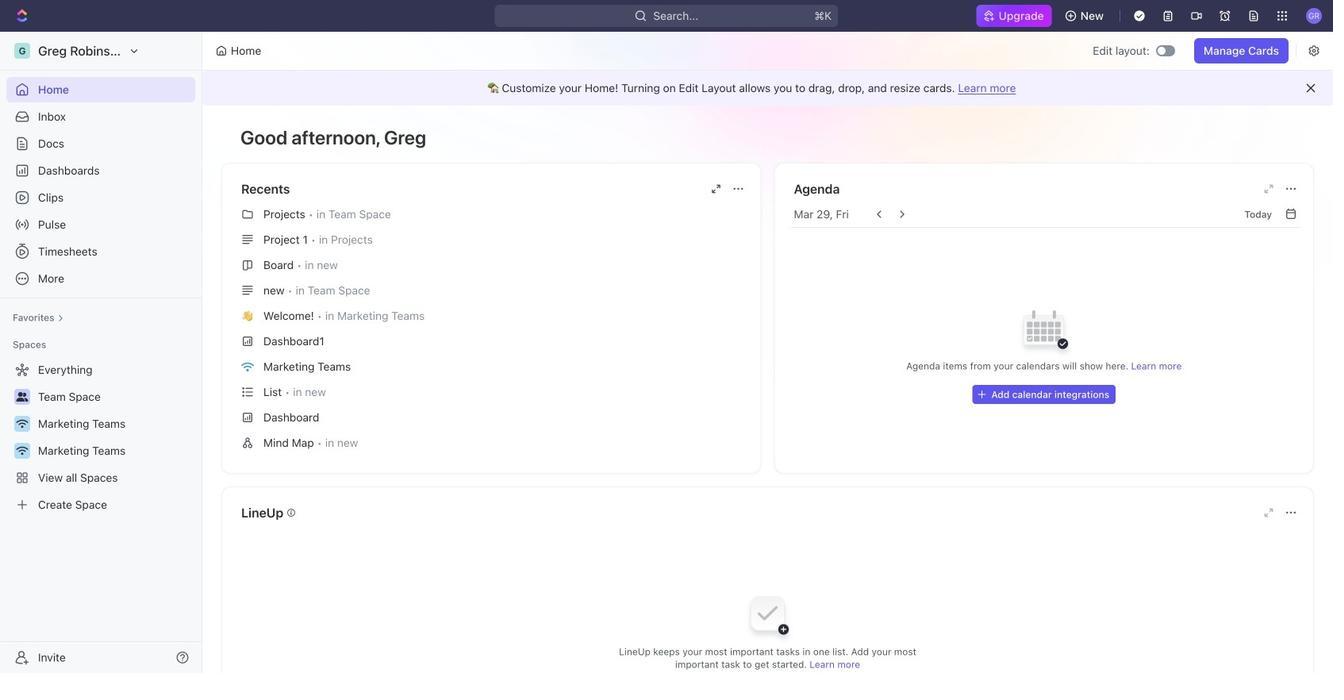 Task type: describe. For each thing, give the bounding box(es) containing it.
tree inside sidebar navigation
[[6, 357, 195, 517]]

greg robinson's workspace, , element
[[14, 43, 30, 59]]

1 horizontal spatial wifi image
[[241, 362, 254, 372]]



Task type: vqa. For each thing, say whether or not it's contained in the screenshot.
Play with ClickUp button
no



Task type: locate. For each thing, give the bounding box(es) containing it.
wifi image
[[241, 362, 254, 372], [16, 419, 28, 429]]

sidebar navigation
[[0, 32, 206, 673]]

alert
[[202, 71, 1333, 106]]

user group image
[[16, 392, 28, 402]]

tree
[[6, 357, 195, 517]]

0 horizontal spatial wifi image
[[16, 419, 28, 429]]

wifi image
[[16, 446, 28, 456]]

0 vertical spatial wifi image
[[241, 362, 254, 372]]

1 vertical spatial wifi image
[[16, 419, 28, 429]]



